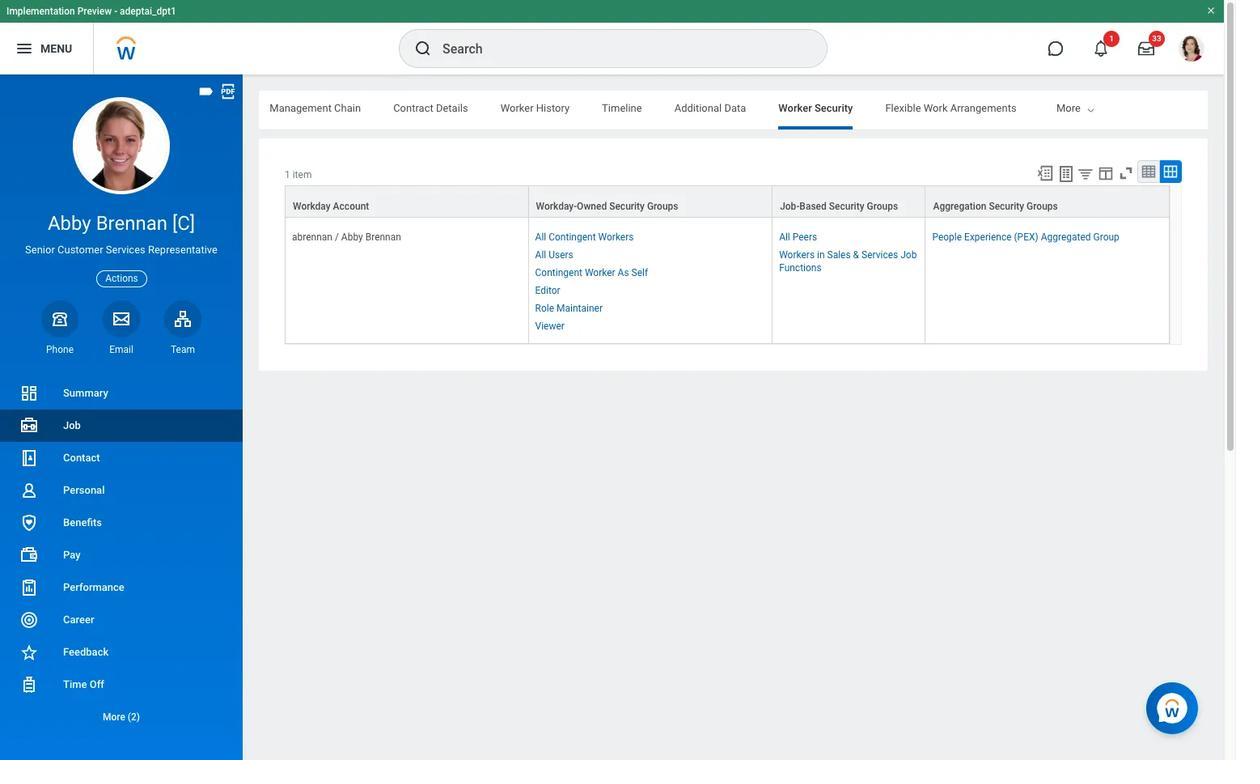 Task type: vqa. For each thing, say whether or not it's contained in the screenshot.
"arrow left" image
no



Task type: locate. For each thing, give the bounding box(es) containing it.
services down abby brennan [c]
[[106, 244, 146, 256]]

1 vertical spatial more
[[103, 712, 125, 723]]

1 item
[[285, 169, 312, 181]]

row containing abrennan / abby brennan
[[285, 218, 1171, 344]]

worker for worker security
[[779, 102, 813, 114]]

all contingent workers link
[[536, 228, 634, 243]]

row
[[285, 185, 1171, 218], [285, 218, 1171, 344]]

based
[[800, 201, 827, 212]]

groups up self
[[648, 201, 679, 212]]

&
[[854, 249, 860, 261]]

details
[[436, 102, 468, 114]]

inbox large image
[[1139, 40, 1155, 57]]

1 row from the top
[[285, 185, 1171, 218]]

0 vertical spatial more
[[1057, 102, 1081, 114]]

1 vertical spatial workers
[[780, 249, 815, 261]]

more up export to worksheets image in the top right of the page
[[1057, 102, 1081, 114]]

benefits image
[[19, 513, 39, 533]]

off
[[90, 678, 104, 690]]

items selected list containing all contingent workers
[[536, 228, 674, 333]]

more
[[1057, 102, 1081, 114], [103, 712, 125, 723]]

services right &
[[862, 249, 899, 261]]

2 horizontal spatial groups
[[1027, 201, 1059, 212]]

job right &
[[901, 249, 917, 261]]

tab list
[[0, 91, 1017, 130]]

phone
[[46, 344, 74, 355]]

item
[[293, 169, 312, 181]]

0 horizontal spatial job
[[63, 419, 81, 431]]

0 vertical spatial 1
[[1110, 34, 1115, 43]]

performance image
[[19, 578, 39, 597]]

abrennan / abby brennan element
[[292, 228, 401, 243]]

0 vertical spatial job
[[901, 249, 917, 261]]

adeptai_dpt1
[[120, 6, 176, 17]]

aggregation security groups button
[[926, 186, 1170, 217]]

1 horizontal spatial groups
[[867, 201, 899, 212]]

fullscreen image
[[1118, 164, 1136, 182]]

phone button
[[41, 300, 79, 356]]

worker left as
[[585, 267, 616, 279]]

summary image
[[19, 384, 39, 403]]

toolbar
[[1030, 160, 1183, 185]]

list
[[0, 377, 243, 733]]

editor link
[[536, 282, 561, 297]]

aggregated
[[1042, 232, 1092, 243]]

groups down export to excel icon
[[1027, 201, 1059, 212]]

0 horizontal spatial brennan
[[96, 212, 168, 235]]

notifications large image
[[1094, 40, 1110, 57]]

more left (2)
[[103, 712, 125, 723]]

people experience (pex) aggregated group
[[933, 232, 1120, 243]]

phone image
[[49, 309, 71, 328]]

workers
[[599, 232, 634, 243], [780, 249, 815, 261]]

editor
[[536, 285, 561, 297]]

security left flexible
[[815, 102, 854, 114]]

more (2) button
[[0, 707, 243, 727]]

brennan inside 'row'
[[366, 232, 401, 243]]

1 left the item at the left of the page
[[285, 169, 290, 181]]

viewer link
[[536, 318, 565, 332]]

account
[[333, 201, 369, 212]]

summary
[[63, 387, 108, 399]]

owned
[[577, 201, 607, 212]]

pay link
[[0, 539, 243, 571]]

groups for job-based security groups
[[867, 201, 899, 212]]

more inside dropdown button
[[103, 712, 125, 723]]

pay image
[[19, 546, 39, 565]]

security inside popup button
[[830, 201, 865, 212]]

(2)
[[128, 712, 140, 723]]

workers down workday-owned security groups
[[599, 232, 634, 243]]

2 row from the top
[[285, 218, 1171, 344]]

career
[[63, 614, 94, 626]]

contingent
[[549, 232, 596, 243], [536, 267, 583, 279]]

abby
[[48, 212, 91, 235], [341, 232, 363, 243]]

profile logan mcneil image
[[1179, 36, 1205, 65]]

workday-
[[536, 201, 577, 212]]

aggregation security groups
[[934, 201, 1059, 212]]

1 for 1 item
[[285, 169, 290, 181]]

people experience (pex) aggregated group link
[[933, 228, 1120, 243]]

1 horizontal spatial worker
[[585, 267, 616, 279]]

career link
[[0, 604, 243, 636]]

career image
[[19, 610, 39, 630]]

brennan up senior customer services representative
[[96, 212, 168, 235]]

1 horizontal spatial job
[[901, 249, 917, 261]]

all users
[[536, 249, 574, 261]]

0 vertical spatial workers
[[599, 232, 634, 243]]

all users link
[[536, 246, 574, 261]]

1 inside button
[[1110, 34, 1115, 43]]

/
[[335, 232, 339, 243]]

groups up workers in sales & services job functions link
[[867, 201, 899, 212]]

1 horizontal spatial services
[[862, 249, 899, 261]]

3 groups from the left
[[1027, 201, 1059, 212]]

1 groups from the left
[[648, 201, 679, 212]]

view team image
[[173, 309, 193, 328]]

2 horizontal spatial worker
[[779, 102, 813, 114]]

0 horizontal spatial worker
[[501, 102, 534, 114]]

1 horizontal spatial items selected list
[[780, 228, 919, 275]]

email abby brennan [c] element
[[103, 343, 140, 356]]

functions
[[780, 262, 822, 274]]

role maintainer link
[[536, 300, 603, 314]]

worker for worker history
[[501, 102, 534, 114]]

all peers link
[[780, 228, 818, 243]]

contingent up users
[[549, 232, 596, 243]]

contingent worker as self link
[[536, 264, 649, 279]]

brennan inside navigation pane region
[[96, 212, 168, 235]]

personal image
[[19, 481, 39, 500]]

phone abby brennan [c] element
[[41, 343, 79, 356]]

job inside workers in sales & services job functions
[[901, 249, 917, 261]]

all for all peers
[[780, 232, 791, 243]]

1 right notifications large 'image'
[[1110, 34, 1115, 43]]

1 vertical spatial 1
[[285, 169, 290, 181]]

actions
[[105, 272, 138, 284]]

worker history
[[501, 102, 570, 114]]

flexible
[[886, 102, 922, 114]]

job up contact
[[63, 419, 81, 431]]

job-
[[780, 201, 800, 212]]

workday account button
[[286, 186, 528, 217]]

1 horizontal spatial 1
[[1110, 34, 1115, 43]]

33 button
[[1129, 31, 1166, 66]]

abby up customer
[[48, 212, 91, 235]]

search image
[[414, 39, 433, 58]]

contingent worker as self
[[536, 267, 649, 279]]

job-based security groups
[[780, 201, 899, 212]]

0 horizontal spatial more
[[103, 712, 125, 723]]

items selected list
[[536, 228, 674, 333], [780, 228, 919, 275]]

1 items selected list from the left
[[536, 228, 674, 333]]

1 button
[[1084, 31, 1120, 66]]

2 items selected list from the left
[[780, 228, 919, 275]]

brennan down workday account "popup button"
[[366, 232, 401, 243]]

export to excel image
[[1037, 164, 1055, 182]]

contract details
[[394, 102, 468, 114]]

security right based
[[830, 201, 865, 212]]

abby right /
[[341, 232, 363, 243]]

1 vertical spatial job
[[63, 419, 81, 431]]

view printable version (pdf) image
[[219, 83, 237, 100]]

1
[[1110, 34, 1115, 43], [285, 169, 290, 181]]

1 horizontal spatial more
[[1057, 102, 1081, 114]]

benefits
[[63, 516, 102, 529]]

all left peers
[[780, 232, 791, 243]]

groups for workday-owned security groups
[[648, 201, 679, 212]]

workers inside "all contingent workers" link
[[599, 232, 634, 243]]

2 groups from the left
[[867, 201, 899, 212]]

contingent down users
[[536, 267, 583, 279]]

workers up the functions
[[780, 249, 815, 261]]

0 horizontal spatial items selected list
[[536, 228, 674, 333]]

all up all users link
[[536, 232, 547, 243]]

management chain
[[270, 102, 361, 114]]

more (2)
[[103, 712, 140, 723]]

0 horizontal spatial 1
[[285, 169, 290, 181]]

services
[[106, 244, 146, 256], [862, 249, 899, 261]]

all left users
[[536, 249, 547, 261]]

job
[[901, 249, 917, 261], [63, 419, 81, 431]]

all
[[536, 232, 547, 243], [780, 232, 791, 243], [536, 249, 547, 261]]

feedback
[[63, 646, 109, 658]]

1 horizontal spatial workers
[[780, 249, 815, 261]]

aggregation
[[934, 201, 987, 212]]

all peers
[[780, 232, 818, 243]]

contact
[[63, 452, 100, 464]]

all contingent workers
[[536, 232, 634, 243]]

1 horizontal spatial abby
[[341, 232, 363, 243]]

click to view/edit grid preferences image
[[1098, 164, 1115, 182]]

additional data
[[675, 102, 747, 114]]

0 horizontal spatial workers
[[599, 232, 634, 243]]

0 horizontal spatial services
[[106, 244, 146, 256]]

services inside navigation pane region
[[106, 244, 146, 256]]

0 horizontal spatial abby
[[48, 212, 91, 235]]

management
[[270, 102, 332, 114]]

worker left history
[[501, 102, 534, 114]]

groups inside popup button
[[867, 201, 899, 212]]

1 horizontal spatial brennan
[[366, 232, 401, 243]]

worker right data
[[779, 102, 813, 114]]

mail image
[[112, 309, 131, 328]]

data
[[725, 102, 747, 114]]

0 horizontal spatial groups
[[648, 201, 679, 212]]

workday account
[[293, 201, 369, 212]]

customer
[[57, 244, 103, 256]]

representative
[[148, 244, 218, 256]]

0 vertical spatial contingent
[[549, 232, 596, 243]]

-
[[114, 6, 117, 17]]



Task type: describe. For each thing, give the bounding box(es) containing it.
job link
[[0, 410, 243, 442]]

role
[[536, 303, 555, 314]]

benefits link
[[0, 507, 243, 539]]

team link
[[164, 300, 202, 356]]

Search Workday  search field
[[443, 31, 794, 66]]

abrennan
[[292, 232, 333, 243]]

select to filter grid data image
[[1077, 165, 1095, 182]]

preview
[[77, 6, 112, 17]]

personal link
[[0, 474, 243, 507]]

contract
[[394, 102, 434, 114]]

abby inside navigation pane region
[[48, 212, 91, 235]]

abby brennan [c]
[[48, 212, 195, 235]]

(pex)
[[1015, 232, 1039, 243]]

flexible work arrangements
[[886, 102, 1017, 114]]

justify image
[[15, 39, 34, 58]]

sales
[[828, 249, 851, 261]]

group
[[1094, 232, 1120, 243]]

chain
[[334, 102, 361, 114]]

experience
[[965, 232, 1012, 243]]

items selected list containing all peers
[[780, 228, 919, 275]]

abrennan / abby brennan
[[292, 232, 401, 243]]

performance
[[63, 581, 125, 593]]

self
[[632, 267, 649, 279]]

performance link
[[0, 571, 243, 604]]

menu
[[40, 42, 72, 55]]

worker security
[[779, 102, 854, 114]]

all for all contingent workers
[[536, 232, 547, 243]]

email button
[[103, 300, 140, 356]]

maintainer
[[557, 303, 603, 314]]

navigation pane region
[[0, 74, 243, 760]]

senior
[[25, 244, 55, 256]]

additional
[[675, 102, 722, 114]]

menu button
[[0, 23, 93, 74]]

team abby brennan [c] element
[[164, 343, 202, 356]]

more for more (2)
[[103, 712, 125, 723]]

workday-owned security groups
[[536, 201, 679, 212]]

more for more
[[1057, 102, 1081, 114]]

actions button
[[96, 270, 147, 287]]

time
[[63, 678, 87, 690]]

export to worksheets image
[[1057, 164, 1077, 184]]

users
[[549, 249, 574, 261]]

job-based security groups button
[[773, 186, 926, 217]]

workers in sales & services job functions link
[[780, 246, 917, 274]]

time off link
[[0, 669, 243, 701]]

in
[[818, 249, 825, 261]]

services inside workers in sales & services job functions
[[862, 249, 899, 261]]

workday-owned security groups button
[[529, 186, 772, 217]]

menu banner
[[0, 0, 1225, 74]]

job inside navigation pane region
[[63, 419, 81, 431]]

feedback image
[[19, 643, 39, 662]]

peers
[[793, 232, 818, 243]]

close environment banner image
[[1207, 6, 1217, 15]]

security up people experience (pex) aggregated group link
[[989, 201, 1025, 212]]

row containing workday account
[[285, 185, 1171, 218]]

work
[[924, 102, 948, 114]]

summary link
[[0, 377, 243, 410]]

table image
[[1141, 164, 1158, 180]]

workday
[[293, 201, 331, 212]]

job image
[[19, 416, 39, 435]]

time off image
[[19, 675, 39, 695]]

viewer
[[536, 321, 565, 332]]

contact link
[[0, 442, 243, 474]]

expand table image
[[1163, 164, 1179, 180]]

time off
[[63, 678, 104, 690]]

history
[[536, 102, 570, 114]]

personal
[[63, 484, 105, 496]]

1 for 1
[[1110, 34, 1115, 43]]

security right owned
[[610, 201, 645, 212]]

role maintainer
[[536, 303, 603, 314]]

as
[[618, 267, 629, 279]]

[c]
[[172, 212, 195, 235]]

list containing summary
[[0, 377, 243, 733]]

contact image
[[19, 448, 39, 468]]

more (2) button
[[0, 701, 243, 733]]

tag image
[[198, 83, 215, 100]]

tab list containing management chain
[[0, 91, 1017, 130]]

33
[[1153, 34, 1162, 43]]

all for all users
[[536, 249, 547, 261]]

implementation
[[6, 6, 75, 17]]

feedback link
[[0, 636, 243, 669]]

1 vertical spatial contingent
[[536, 267, 583, 279]]

timeline
[[602, 102, 642, 114]]

workers in sales & services job functions
[[780, 249, 917, 274]]

workers inside workers in sales & services job functions
[[780, 249, 815, 261]]

arrangements
[[951, 102, 1017, 114]]

team
[[171, 344, 195, 355]]

email
[[109, 344, 133, 355]]

pay
[[63, 549, 81, 561]]

senior customer services representative
[[25, 244, 218, 256]]



